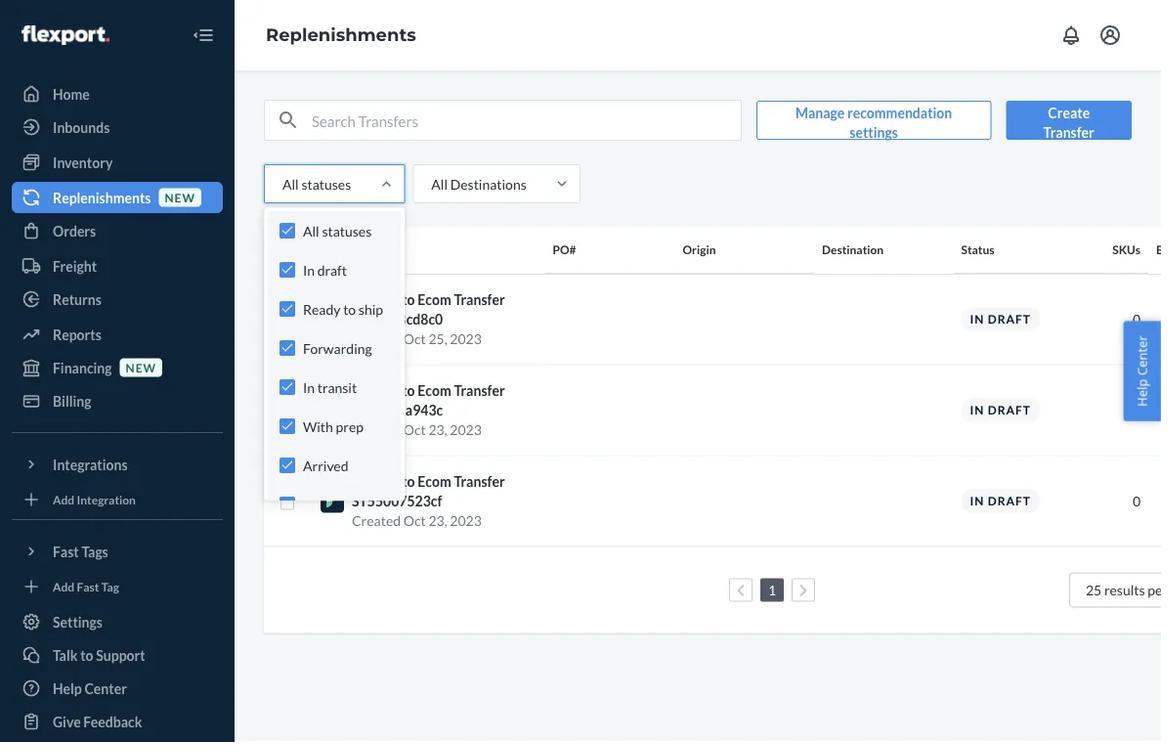 Task type: describe. For each thing, give the bounding box(es) containing it.
23, for st3e7baa943c
[[429, 421, 447, 438]]

replenishments link
[[266, 24, 416, 46]]

integrations
[[53, 456, 128, 473]]

1 vertical spatial statuses
[[322, 222, 372, 239]]

created for storage to ecom transfer st43a48cd8c0 created oct 25, 2023
[[352, 330, 401, 347]]

destinations
[[450, 176, 527, 192]]

in draft for storage to ecom transfer st3e7baa943c created oct 23, 2023
[[970, 403, 1031, 417]]

2023 for st43a48cd8c0
[[450, 330, 482, 347]]

new for replenishments
[[165, 190, 196, 204]]

inbounds link
[[12, 111, 223, 143]]

with prep
[[303, 418, 364, 435]]

2 horizontal spatial all
[[431, 176, 448, 192]]

give feedback
[[53, 713, 142, 730]]

in draft for storage to ecom transfer st55007523cf created oct 23, 2023
[[970, 494, 1031, 508]]

0 for storage to ecom transfer st3e7baa943c
[[1133, 402, 1141, 418]]

25
[[1086, 582, 1102, 598]]

manage recommendation settings
[[796, 104, 953, 140]]

freight link
[[12, 250, 223, 282]]

ship
[[359, 301, 383, 317]]

add integration link
[[12, 488, 223, 511]]

storage for storage to ecom transfer st43a48cd8c0
[[352, 291, 399, 308]]

fast tags button
[[12, 536, 223, 567]]

help center inside button
[[1134, 336, 1151, 407]]

center inside button
[[1134, 336, 1151, 376]]

give feedback button
[[12, 706, 223, 737]]

with
[[303, 418, 333, 435]]

home
[[53, 86, 90, 102]]

billing link
[[12, 385, 223, 417]]

home link
[[12, 78, 223, 110]]

transfer for storage to ecom transfer st55007523cf created oct 23, 2023
[[454, 473, 505, 490]]

oct for st3e7baa943c
[[404, 421, 426, 438]]

create transfer button
[[1007, 101, 1132, 140]]

st55007523cf
[[352, 493, 442, 509]]

0 for storage to ecom transfer st43a48cd8c0
[[1133, 311, 1141, 328]]

0 vertical spatial replenishments
[[266, 24, 416, 46]]

close navigation image
[[192, 23, 215, 47]]

integrations button
[[12, 449, 223, 480]]

manage recommendation settings link
[[757, 101, 992, 140]]

to for storage to ecom transfer st55007523cf created oct 23, 2023
[[402, 473, 415, 490]]

help center button
[[1124, 321, 1162, 421]]

25 results pe option
[[1086, 582, 1162, 598]]

orders
[[53, 222, 96, 239]]

add fast tag link
[[12, 575, 223, 598]]

tag
[[101, 579, 119, 593]]

reports link
[[12, 319, 223, 350]]

support
[[96, 647, 145, 663]]

add integration
[[53, 492, 136, 506]]

settings
[[850, 124, 898, 140]]

square image for st3e7baa943c
[[280, 404, 295, 420]]

fast tags
[[53, 543, 108, 560]]

orders link
[[12, 215, 223, 246]]

0 for storage to ecom transfer st55007523cf
[[1133, 493, 1141, 509]]

to for talk to support
[[80, 647, 93, 663]]

flexport logo image
[[22, 25, 109, 45]]

1 horizontal spatial all
[[303, 222, 319, 239]]

feedback
[[83, 713, 142, 730]]

draft for storage to ecom transfer st3e7baa943c
[[988, 403, 1031, 417]]

open account menu image
[[1099, 23, 1122, 47]]

settings
[[53, 614, 103, 630]]

to for storage to ecom transfer st3e7baa943c created oct 23, 2023
[[402, 382, 415, 399]]

add for add integration
[[53, 492, 75, 506]]

inventory
[[53, 154, 113, 171]]

square image for st43a48cd8c0
[[280, 313, 295, 329]]

financing
[[53, 359, 112, 376]]

transfer for storage to ecom transfer st3e7baa943c created oct 23, 2023
[[454, 382, 505, 399]]

draft for storage to ecom transfer st55007523cf
[[988, 494, 1031, 508]]

inventory link
[[12, 147, 223, 178]]

ecom for st3e7baa943c
[[418, 382, 451, 399]]

manage recommendation settings button
[[757, 101, 992, 140]]

0 horizontal spatial center
[[85, 680, 127, 697]]

2023 for st3e7baa943c
[[450, 421, 482, 438]]

ecom for st55007523cf
[[418, 473, 451, 490]]

add for add fast tag
[[53, 579, 75, 593]]

oct for st55007523cf
[[404, 512, 426, 529]]

storage to ecom transfer st43a48cd8c0 created oct 25, 2023
[[352, 291, 505, 347]]

square image
[[280, 495, 295, 511]]

to for storage to ecom transfer st43a48cd8c0 created oct 25, 2023
[[402, 291, 415, 308]]

2023 for st55007523cf
[[450, 512, 482, 529]]

recommendation
[[848, 104, 953, 121]]



Task type: vqa. For each thing, say whether or not it's contained in the screenshot.
plus circle icon related to Linnworks
no



Task type: locate. For each thing, give the bounding box(es) containing it.
oct for st43a48cd8c0
[[404, 330, 426, 347]]

square image
[[280, 313, 295, 329], [280, 404, 295, 420]]

1 horizontal spatial new
[[165, 190, 196, 204]]

1 vertical spatial storage
[[352, 382, 399, 399]]

1 horizontal spatial replenishments
[[266, 24, 416, 46]]

1 vertical spatial created
[[352, 421, 401, 438]]

2 vertical spatial oct
[[404, 512, 426, 529]]

1 vertical spatial help center
[[53, 680, 127, 697]]

1 vertical spatial center
[[85, 680, 127, 697]]

in transit
[[303, 379, 357, 396]]

23, inside storage to ecom transfer st55007523cf created oct 23, 2023
[[429, 512, 447, 529]]

0 horizontal spatial help center
[[53, 680, 127, 697]]

1 vertical spatial help
[[53, 680, 82, 697]]

to
[[402, 291, 415, 308], [343, 301, 356, 317], [402, 382, 415, 399], [402, 473, 415, 490], [80, 647, 93, 663]]

transfer for storage to ecom transfer st43a48cd8c0 created oct 25, 2023
[[454, 291, 505, 308]]

1 vertical spatial square image
[[280, 404, 295, 420]]

inbounds
[[53, 119, 110, 135]]

2 vertical spatial created
[[352, 512, 401, 529]]

created for storage to ecom transfer st3e7baa943c created oct 23, 2023
[[352, 421, 401, 438]]

0 vertical spatial storage
[[352, 291, 399, 308]]

transfer inside storage to ecom transfer st43a48cd8c0 created oct 25, 2023
[[454, 291, 505, 308]]

all
[[283, 176, 299, 192], [431, 176, 448, 192], [303, 222, 319, 239]]

1 link
[[765, 582, 780, 598]]

2 storage from the top
[[352, 382, 399, 399]]

fast left tag
[[77, 579, 99, 593]]

statuses
[[302, 176, 351, 192], [322, 222, 372, 239]]

25 results pe
[[1086, 582, 1162, 598]]

skus
[[1113, 243, 1141, 257]]

storage inside storage to ecom transfer st3e7baa943c created oct 23, 2023
[[352, 382, 399, 399]]

2 square image from the top
[[280, 404, 295, 420]]

to right talk at the bottom left
[[80, 647, 93, 663]]

23, inside storage to ecom transfer st3e7baa943c created oct 23, 2023
[[429, 421, 447, 438]]

0 vertical spatial all statuses
[[283, 176, 351, 192]]

returns
[[53, 291, 102, 308]]

3 0 from the top
[[1133, 493, 1141, 509]]

storage to ecom transfer st55007523cf created oct 23, 2023
[[352, 473, 505, 529]]

1 ecom from the top
[[418, 291, 451, 308]]

talk to support
[[53, 647, 145, 663]]

3 2023 from the top
[[450, 512, 482, 529]]

oct inside storage to ecom transfer st43a48cd8c0 created oct 25, 2023
[[404, 330, 426, 347]]

1 vertical spatial fast
[[77, 579, 99, 593]]

help center link
[[12, 673, 223, 704]]

created
[[352, 330, 401, 347], [352, 421, 401, 438], [352, 512, 401, 529]]

created inside storage to ecom transfer st3e7baa943c created oct 23, 2023
[[352, 421, 401, 438]]

to up st55007523cf
[[402, 473, 415, 490]]

ecom inside storage to ecom transfer st3e7baa943c created oct 23, 2023
[[418, 382, 451, 399]]

receiving
[[303, 496, 361, 513]]

3 storage from the top
[[352, 473, 399, 490]]

new down reports link
[[126, 360, 157, 374]]

to inside storage to ecom transfer st43a48cd8c0 created oct 25, 2023
[[402, 291, 415, 308]]

ecom up 25,
[[418, 291, 451, 308]]

help
[[1134, 379, 1151, 407], [53, 680, 82, 697]]

2 created from the top
[[352, 421, 401, 438]]

2 add from the top
[[53, 579, 75, 593]]

23, for st55007523cf
[[429, 512, 447, 529]]

0 horizontal spatial all
[[283, 176, 299, 192]]

created inside storage to ecom transfer st55007523cf created oct 23, 2023
[[352, 512, 401, 529]]

create
[[1048, 104, 1090, 121]]

ecom inside storage to ecom transfer st55007523cf created oct 23, 2023
[[418, 473, 451, 490]]

square image left ready
[[280, 313, 295, 329]]

1 storage from the top
[[352, 291, 399, 308]]

2 vertical spatial 0
[[1133, 493, 1141, 509]]

2 vertical spatial ecom
[[418, 473, 451, 490]]

to up st3e7baa943c
[[402, 382, 415, 399]]

1 oct from the top
[[404, 330, 426, 347]]

25,
[[429, 330, 447, 347]]

1
[[768, 582, 776, 598]]

oct down st55007523cf
[[404, 512, 426, 529]]

2 vertical spatial 2023
[[450, 512, 482, 529]]

1 horizontal spatial help center
[[1134, 336, 1151, 407]]

2023 inside storage to ecom transfer st3e7baa943c created oct 23, 2023
[[450, 421, 482, 438]]

storage up st55007523cf
[[352, 473, 399, 490]]

center
[[1134, 336, 1151, 376], [85, 680, 127, 697]]

add left integration
[[53, 492, 75, 506]]

created down st55007523cf
[[352, 512, 401, 529]]

to inside storage to ecom transfer st3e7baa943c created oct 23, 2023
[[402, 382, 415, 399]]

to for ready to ship
[[343, 301, 356, 317]]

add inside add fast tag link
[[53, 579, 75, 593]]

ecom for st43a48cd8c0
[[418, 291, 451, 308]]

oct left 25,
[[404, 330, 426, 347]]

0 vertical spatial 0
[[1133, 311, 1141, 328]]

1 square image from the top
[[280, 313, 295, 329]]

0 vertical spatial square image
[[280, 313, 295, 329]]

add fast tag
[[53, 579, 119, 593]]

returns link
[[12, 284, 223, 315]]

0 vertical spatial 2023
[[450, 330, 482, 347]]

oct inside storage to ecom transfer st3e7baa943c created oct 23, 2023
[[404, 421, 426, 438]]

transit
[[318, 379, 357, 396]]

0 horizontal spatial replenishments
[[53, 189, 151, 206]]

in draft
[[303, 262, 347, 278], [970, 312, 1031, 326], [970, 403, 1031, 417], [970, 494, 1031, 508]]

2 oct from the top
[[404, 421, 426, 438]]

draft
[[318, 262, 347, 278], [988, 312, 1031, 326], [988, 403, 1031, 417], [988, 494, 1031, 508]]

0 vertical spatial ecom
[[418, 291, 451, 308]]

help inside button
[[1134, 379, 1151, 407]]

to up st43a48cd8c0
[[402, 291, 415, 308]]

3 ecom from the top
[[418, 473, 451, 490]]

create transfer link
[[1007, 101, 1132, 140]]

storage for storage to ecom transfer st55007523cf
[[352, 473, 399, 490]]

ready to ship
[[303, 301, 383, 317]]

reports
[[53, 326, 101, 343]]

new up 'orders' link
[[165, 190, 196, 204]]

1 2023 from the top
[[450, 330, 482, 347]]

st43a48cd8c0
[[352, 311, 443, 328]]

talk
[[53, 647, 78, 663]]

create transfer
[[1044, 104, 1095, 140]]

transfer
[[1044, 124, 1095, 140], [454, 291, 505, 308], [454, 382, 505, 399], [454, 473, 505, 490]]

1 vertical spatial 23,
[[429, 512, 447, 529]]

origin
[[683, 243, 716, 257]]

23, down st55007523cf
[[429, 512, 447, 529]]

billing
[[53, 393, 91, 409]]

oct inside storage to ecom transfer st55007523cf created oct 23, 2023
[[404, 512, 426, 529]]

0 vertical spatial fast
[[53, 543, 79, 560]]

storage inside storage to ecom transfer st43a48cd8c0 created oct 25, 2023
[[352, 291, 399, 308]]

in for storage to ecom transfer st55007523cf created oct 23, 2023
[[970, 494, 985, 508]]

0 vertical spatial help center
[[1134, 336, 1151, 407]]

1 23, from the top
[[429, 421, 447, 438]]

1 vertical spatial ecom
[[418, 382, 451, 399]]

1 vertical spatial add
[[53, 579, 75, 593]]

st3e7baa943c
[[352, 402, 443, 418]]

transfer inside storage to ecom transfer st55007523cf created oct 23, 2023
[[454, 473, 505, 490]]

to left ship
[[343, 301, 356, 317]]

1 vertical spatial all statuses
[[303, 222, 372, 239]]

2023 inside storage to ecom transfer st55007523cf created oct 23, 2023
[[450, 512, 482, 529]]

tags
[[82, 543, 108, 560]]

oct
[[404, 330, 426, 347], [404, 421, 426, 438], [404, 512, 426, 529]]

settings link
[[12, 606, 223, 638]]

manage
[[796, 104, 845, 121]]

storage up st3e7baa943c
[[352, 382, 399, 399]]

2023 inside storage to ecom transfer st43a48cd8c0 created oct 25, 2023
[[450, 330, 482, 347]]

0 vertical spatial 23,
[[429, 421, 447, 438]]

1 horizontal spatial center
[[1134, 336, 1151, 376]]

1 vertical spatial oct
[[404, 421, 426, 438]]

in draft for storage to ecom transfer st43a48cd8c0 created oct 25, 2023
[[970, 312, 1031, 326]]

open notifications image
[[1060, 23, 1083, 47]]

created down st3e7baa943c
[[352, 421, 401, 438]]

talk to support button
[[12, 639, 223, 671]]

forwarding
[[303, 340, 372, 356]]

chevron right image
[[799, 583, 808, 597]]

2 2023 from the top
[[450, 421, 482, 438]]

ecom up st3e7baa943c
[[418, 382, 451, 399]]

storage to ecom transfer st3e7baa943c created oct 23, 2023
[[352, 382, 505, 438]]

1 vertical spatial new
[[126, 360, 157, 374]]

chevron left image
[[737, 583, 745, 597]]

0 vertical spatial new
[[165, 190, 196, 204]]

new
[[165, 190, 196, 204], [126, 360, 157, 374]]

new for financing
[[126, 360, 157, 374]]

add
[[53, 492, 75, 506], [53, 579, 75, 593]]

replenishments
[[266, 24, 416, 46], [53, 189, 151, 206]]

fast inside dropdown button
[[53, 543, 79, 560]]

to inside button
[[80, 647, 93, 663]]

in for storage to ecom transfer st43a48cd8c0 created oct 25, 2023
[[970, 312, 985, 326]]

1 vertical spatial 2023
[[450, 421, 482, 438]]

3 created from the top
[[352, 512, 401, 529]]

2023
[[450, 330, 482, 347], [450, 421, 482, 438], [450, 512, 482, 529]]

1 vertical spatial 0
[[1133, 402, 1141, 418]]

square image left 'with'
[[280, 404, 295, 420]]

storage for storage to ecom transfer st3e7baa943c
[[352, 382, 399, 399]]

add up settings
[[53, 579, 75, 593]]

23,
[[429, 421, 447, 438], [429, 512, 447, 529]]

1 horizontal spatial help
[[1134, 379, 1151, 407]]

storage up st43a48cd8c0
[[352, 291, 399, 308]]

1 0 from the top
[[1133, 311, 1141, 328]]

freight
[[53, 258, 97, 274]]

pe
[[1148, 582, 1162, 598]]

arrived
[[303, 457, 349, 474]]

1 vertical spatial replenishments
[[53, 189, 151, 206]]

ecom
[[418, 291, 451, 308], [418, 382, 451, 399], [418, 473, 451, 490]]

fast left the tags
[[53, 543, 79, 560]]

shipment
[[321, 243, 371, 257]]

oct down st3e7baa943c
[[404, 421, 426, 438]]

ecom inside storage to ecom transfer st43a48cd8c0 created oct 25, 2023
[[418, 291, 451, 308]]

po#
[[553, 243, 576, 257]]

in for storage to ecom transfer st3e7baa943c created oct 23, 2023
[[970, 403, 985, 417]]

0 vertical spatial statuses
[[302, 176, 351, 192]]

2 ecom from the top
[[418, 382, 451, 399]]

3 oct from the top
[[404, 512, 426, 529]]

results
[[1105, 582, 1146, 598]]

ready
[[303, 301, 341, 317]]

ecom up st55007523cf
[[418, 473, 451, 490]]

0 vertical spatial center
[[1134, 336, 1151, 376]]

0 vertical spatial help
[[1134, 379, 1151, 407]]

23, down st3e7baa943c
[[429, 421, 447, 438]]

0 horizontal spatial help
[[53, 680, 82, 697]]

1 created from the top
[[352, 330, 401, 347]]

0 vertical spatial created
[[352, 330, 401, 347]]

2 vertical spatial storage
[[352, 473, 399, 490]]

transfer inside button
[[1044, 124, 1095, 140]]

to inside storage to ecom transfer st55007523cf created oct 23, 2023
[[402, 473, 415, 490]]

transfer inside storage to ecom transfer st3e7baa943c created oct 23, 2023
[[454, 382, 505, 399]]

created inside storage to ecom transfer st43a48cd8c0 created oct 25, 2023
[[352, 330, 401, 347]]

0 vertical spatial oct
[[404, 330, 426, 347]]

prep
[[336, 418, 364, 435]]

0 vertical spatial add
[[53, 492, 75, 506]]

Search Transfers text field
[[312, 101, 741, 140]]

status
[[962, 243, 995, 257]]

help center
[[1134, 336, 1151, 407], [53, 680, 127, 697]]

0 horizontal spatial new
[[126, 360, 157, 374]]

2 23, from the top
[[429, 512, 447, 529]]

storage inside storage to ecom transfer st55007523cf created oct 23, 2023
[[352, 473, 399, 490]]

fast
[[53, 543, 79, 560], [77, 579, 99, 593]]

draft for storage to ecom transfer st43a48cd8c0
[[988, 312, 1031, 326]]

give
[[53, 713, 81, 730]]

created down st43a48cd8c0
[[352, 330, 401, 347]]

all destinations
[[431, 176, 527, 192]]

created for storage to ecom transfer st55007523cf created oct 23, 2023
[[352, 512, 401, 529]]

destination
[[822, 243, 884, 257]]

0
[[1133, 311, 1141, 328], [1133, 402, 1141, 418], [1133, 493, 1141, 509]]

2 0 from the top
[[1133, 402, 1141, 418]]

integration
[[77, 492, 136, 506]]

1 add from the top
[[53, 492, 75, 506]]

add inside add integration link
[[53, 492, 75, 506]]



